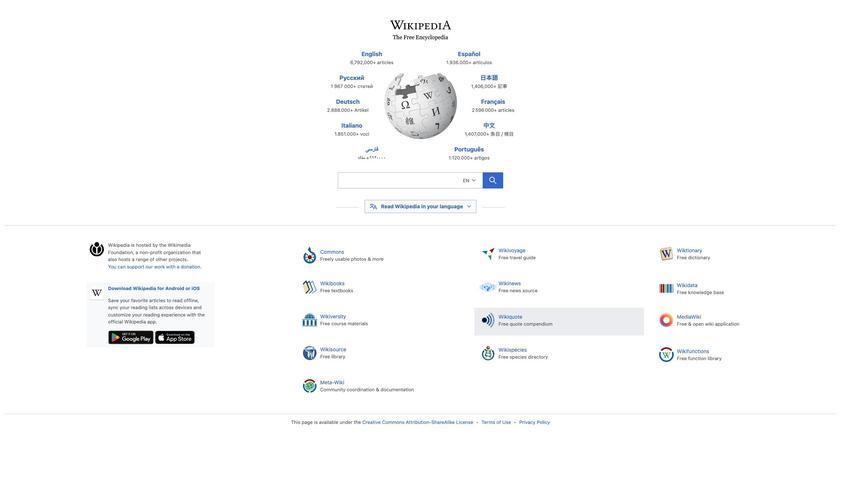 Task type: describe. For each thing, give the bounding box(es) containing it.
other projects element
[[296, 242, 836, 407]]



Task type: locate. For each thing, give the bounding box(es) containing it.
None search field
[[322, 170, 520, 193]]

None search field
[[338, 172, 483, 188]]

top languages element
[[319, 50, 522, 169]]



